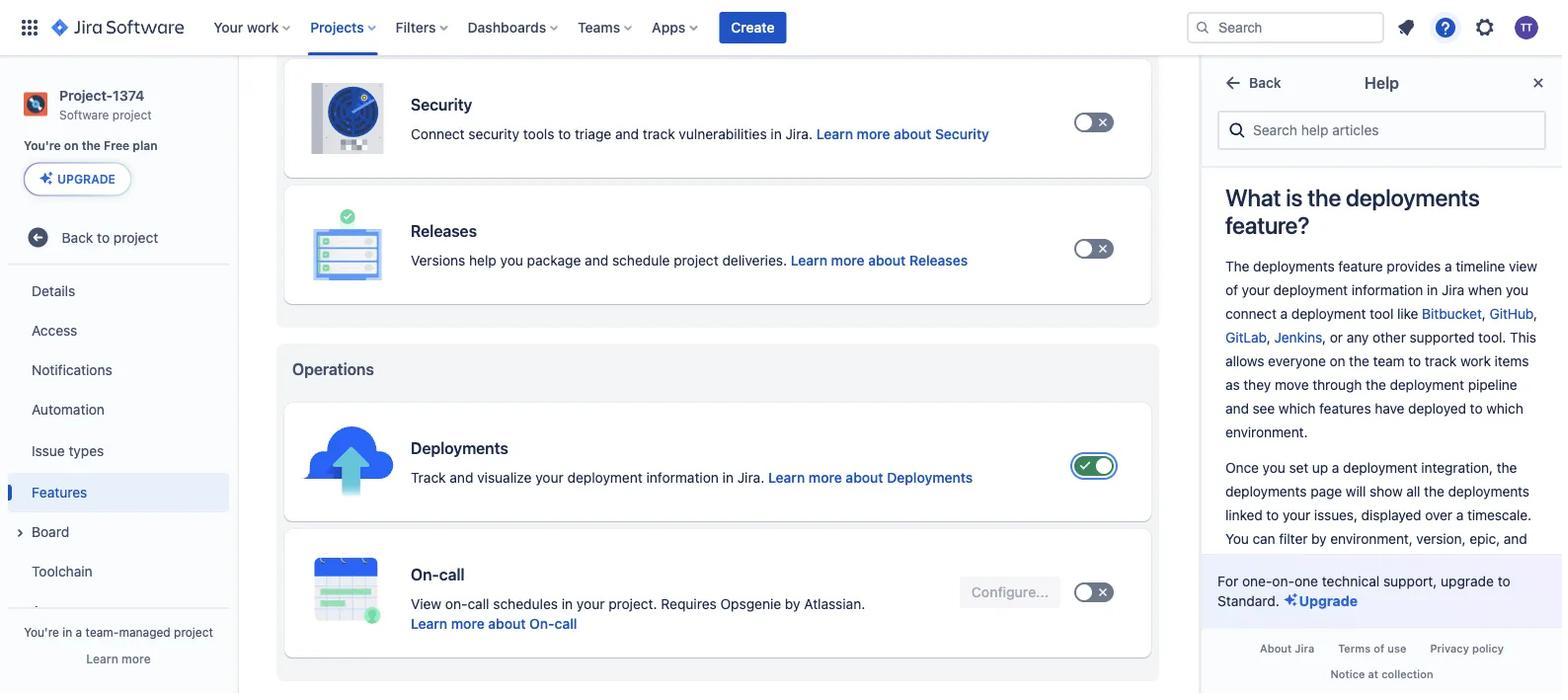 Task type: describe. For each thing, give the bounding box(es) containing it.
operations
[[292, 360, 374, 379]]

security
[[468, 126, 519, 142]]

on- inside view on-call schedules in your project. requires opsgenie by atlassian. learn more about on-call
[[445, 596, 468, 612]]

back to project link
[[8, 218, 229, 257]]

filters button
[[390, 12, 456, 43]]

to down bitbucket,
[[490, 9, 503, 26]]

project.
[[608, 596, 657, 612]]

create
[[731, 19, 775, 36]]

1374
[[113, 87, 145, 103]]

back button
[[1210, 67, 1293, 99]]

learn more
[[86, 652, 151, 666]]

bitbucket,
[[468, 0, 533, 6]]

standard.
[[1218, 593, 1280, 609]]

access link
[[8, 310, 229, 350]]

opsgenie
[[720, 596, 781, 612]]

your inside connect bitbucket, github and other development tools to link your team's repositories to jira.
[[814, 0, 842, 6]]

access
[[32, 322, 77, 338]]

0 horizontal spatial call
[[439, 565, 465, 584]]

support,
[[1383, 573, 1437, 589]]

to left triage
[[558, 126, 571, 142]]

1 vertical spatial tools
[[523, 126, 554, 142]]

about inside view on-call schedules in your project. requires opsgenie by atlassian. learn more about on-call
[[488, 616, 526, 632]]

learn more about releases button
[[791, 251, 968, 271]]

on
[[64, 139, 79, 153]]

your work button
[[208, 12, 298, 43]]

and left track
[[615, 126, 639, 142]]

Search field
[[1187, 12, 1384, 43]]

issue types link
[[8, 429, 229, 472]]

use
[[1388, 643, 1406, 655]]

track
[[411, 470, 446, 486]]

versions
[[411, 252, 465, 269]]

1 horizontal spatial deployments
[[887, 470, 973, 486]]

a
[[76, 625, 82, 639]]

2 vertical spatial jira.
[[737, 470, 765, 486]]

upgrade button
[[25, 163, 130, 195]]

track
[[643, 126, 675, 142]]

software
[[59, 107, 109, 121]]

project-1374 software project
[[59, 87, 152, 121]]

information
[[646, 470, 719, 486]]

toolchain
[[32, 563, 92, 579]]

the for free
[[82, 139, 101, 153]]

github
[[537, 0, 581, 6]]

deployment
[[567, 470, 643, 486]]

in right information
[[723, 470, 734, 486]]

vulnerabilities
[[679, 126, 767, 142]]

project-
[[59, 87, 113, 103]]

toolchain link
[[8, 551, 229, 591]]

1 horizontal spatial releases
[[909, 252, 968, 269]]

learn inside view on-call schedules in your project. requires opsgenie by atlassian. learn more about on-call
[[411, 616, 447, 632]]

upgrade
[[1441, 573, 1494, 589]]

apps inside apps button
[[32, 602, 64, 619]]

terms
[[1338, 643, 1371, 655]]

appswitcher icon image
[[18, 16, 41, 39]]

work
[[247, 19, 279, 36]]

automation link
[[8, 389, 229, 429]]

about inside button
[[615, 9, 652, 26]]

you're for you're on the free plan
[[24, 139, 61, 153]]

code
[[656, 9, 690, 26]]

issue
[[32, 442, 65, 459]]

board
[[32, 523, 69, 540]]

deployments
[[1346, 184, 1480, 211]]

projects button
[[304, 12, 384, 43]]

filters
[[396, 19, 436, 36]]

notifications
[[32, 361, 112, 378]]

teams button
[[572, 12, 640, 43]]

project right managed
[[174, 625, 213, 639]]

board button
[[8, 512, 229, 551]]

notifications link
[[8, 350, 229, 389]]

you're on the free plan
[[24, 139, 158, 153]]

and inside connect bitbucket, github and other development tools to link your team's repositories to jira.
[[585, 0, 609, 6]]

settings image
[[1473, 16, 1497, 39]]

back for back
[[1249, 75, 1281, 91]]

technical
[[1322, 573, 1380, 589]]

project inside project-1374 software project
[[112, 107, 152, 121]]

2 horizontal spatial jira.
[[786, 126, 813, 142]]

development
[[650, 0, 733, 6]]

on- inside view on-call schedules in your project. requires opsgenie by atlassian. learn more about on-call
[[529, 616, 555, 632]]

learn more about code button
[[537, 8, 690, 28]]

free
[[104, 139, 130, 153]]

create button
[[719, 12, 786, 43]]

atlassian.
[[804, 596, 865, 612]]

expand image
[[8, 521, 32, 544]]

details link
[[8, 271, 229, 310]]

apps button
[[8, 591, 229, 630]]

to inside for one-on-one technical support, upgrade to standard.
[[1498, 573, 1511, 589]]

learn more about code
[[537, 9, 690, 26]]

primary element
[[12, 0, 1187, 55]]

to up details link
[[97, 229, 110, 245]]

0 horizontal spatial on-
[[411, 565, 439, 584]]

learn more about deployments button
[[768, 468, 973, 488]]

jira
[[1295, 643, 1314, 655]]

view
[[411, 596, 442, 612]]

1 horizontal spatial call
[[468, 596, 489, 612]]

sidebar navigation image
[[215, 79, 259, 118]]

team's
[[846, 0, 889, 6]]

in right vulnerabilities
[[771, 126, 782, 142]]

visualize
[[477, 470, 532, 486]]

about jira
[[1260, 643, 1314, 655]]

notice
[[1331, 667, 1365, 680]]

team-
[[86, 625, 119, 639]]

about jira button
[[1248, 637, 1326, 661]]

in inside view on-call schedules in your project. requires opsgenie by atlassian. learn more about on-call
[[562, 596, 573, 612]]

connect for connect bitbucket, github and other development tools to link your team's repositories to jira.
[[411, 0, 465, 6]]

automation
[[32, 401, 105, 417]]

you're for you're in a team-managed project
[[24, 625, 59, 639]]

on- inside for one-on-one technical support, upgrade to standard.
[[1272, 573, 1295, 589]]

dashboards button
[[462, 12, 566, 43]]

view on-call schedules in your project. requires opsgenie by atlassian. learn more about on-call
[[411, 596, 865, 632]]

of
[[1374, 643, 1385, 655]]

upgrade link
[[1283, 591, 1358, 611]]

you're in a team-managed project
[[24, 625, 213, 639]]



Task type: locate. For each thing, give the bounding box(es) containing it.
apps inside apps popup button
[[652, 19, 686, 36]]

types
[[69, 442, 104, 459]]

about
[[1260, 643, 1292, 655]]

apps down "development"
[[652, 19, 686, 36]]

group
[[8, 265, 229, 636]]

2 you're from the top
[[24, 625, 59, 639]]

to left "link"
[[772, 0, 785, 6]]

0 horizontal spatial apps
[[32, 602, 64, 619]]

details
[[32, 282, 75, 299]]

collection
[[1382, 667, 1433, 680]]

you're
[[24, 139, 61, 153], [24, 625, 59, 639]]

1 vertical spatial apps
[[32, 602, 64, 619]]

jira. down bitbucket,
[[506, 9, 534, 26]]

1 vertical spatial on-
[[445, 596, 468, 612]]

jira. inside connect bitbucket, github and other development tools to link your team's repositories to jira.
[[506, 9, 534, 26]]

upgrade for "upgrade" button at the top of page
[[57, 172, 115, 186]]

0 vertical spatial upgrade
[[57, 172, 115, 186]]

0 horizontal spatial releases
[[411, 222, 477, 240]]

deployments
[[411, 439, 508, 458], [887, 470, 973, 486]]

apps button
[[646, 12, 705, 43]]

the right is
[[1308, 184, 1341, 211]]

1 vertical spatial upgrade
[[1299, 593, 1358, 609]]

and up "learn more about code" at the left top
[[585, 0, 609, 6]]

2 vertical spatial your
[[577, 596, 605, 612]]

Search help articles field
[[1247, 113, 1536, 148]]

what is the deployments feature?
[[1225, 184, 1480, 239]]

schedule
[[612, 252, 670, 269]]

1 vertical spatial deployments
[[887, 470, 973, 486]]

about
[[615, 9, 652, 26], [894, 126, 931, 142], [868, 252, 906, 269], [846, 470, 883, 486], [488, 616, 526, 632]]

0 horizontal spatial deployments
[[411, 439, 508, 458]]

your
[[814, 0, 842, 6], [535, 470, 564, 486], [577, 596, 605, 612]]

0 horizontal spatial your
[[535, 470, 564, 486]]

learn
[[537, 9, 574, 26], [816, 126, 853, 142], [791, 252, 827, 269], [768, 470, 805, 486], [411, 616, 447, 632], [86, 652, 118, 666]]

you're down expand icon
[[24, 625, 59, 639]]

back inside button
[[1249, 75, 1281, 91]]

on-call
[[411, 565, 465, 584]]

upgrade down you're on the free plan
[[57, 172, 115, 186]]

1 horizontal spatial your
[[577, 596, 605, 612]]

1 horizontal spatial security
[[935, 126, 989, 142]]

package
[[527, 252, 581, 269]]

0 vertical spatial the
[[82, 139, 101, 153]]

your right "link"
[[814, 0, 842, 6]]

0 vertical spatial apps
[[652, 19, 686, 36]]

the
[[82, 139, 101, 153], [1308, 184, 1341, 211]]

for
[[1218, 573, 1238, 589]]

0 horizontal spatial tools
[[523, 126, 554, 142]]

learn more about on-call button
[[411, 614, 577, 634]]

tools right security at the top of the page
[[523, 126, 554, 142]]

call up view
[[439, 565, 465, 584]]

on- down schedules
[[529, 616, 555, 632]]

2 connect from the top
[[411, 126, 465, 142]]

repositories
[[411, 9, 486, 26]]

1 horizontal spatial apps
[[652, 19, 686, 36]]

0 vertical spatial back
[[1249, 75, 1281, 91]]

link
[[788, 0, 810, 6]]

1 horizontal spatial the
[[1308, 184, 1341, 211]]

2 horizontal spatial your
[[814, 0, 842, 6]]

on- right view
[[445, 596, 468, 612]]

1 vertical spatial back
[[62, 229, 93, 245]]

help
[[469, 252, 497, 269]]

0 horizontal spatial back
[[62, 229, 93, 245]]

back down "upgrade" button at the top of page
[[62, 229, 93, 245]]

your
[[214, 19, 243, 36]]

privacy policy
[[1430, 643, 1504, 655]]

and right package in the top left of the page
[[585, 252, 609, 269]]

the inside what is the deployments feature?
[[1308, 184, 1341, 211]]

and
[[585, 0, 609, 6], [615, 126, 639, 142], [585, 252, 609, 269], [450, 470, 473, 486]]

connect left security at the top of the page
[[411, 126, 465, 142]]

call down schedules
[[555, 616, 577, 632]]

one
[[1295, 573, 1318, 589]]

on- up view
[[411, 565, 439, 584]]

1 horizontal spatial on-
[[529, 616, 555, 632]]

connect bitbucket, github and other development tools to link your team's repositories to jira.
[[411, 0, 889, 26]]

versions help you package and schedule project deliveries. learn more about releases
[[411, 252, 968, 269]]

1 horizontal spatial on-
[[1272, 573, 1295, 589]]

tools up create
[[737, 0, 768, 6]]

0 vertical spatial on-
[[411, 565, 439, 584]]

close image
[[1527, 71, 1550, 95]]

triage
[[575, 126, 611, 142]]

you're left on
[[24, 139, 61, 153]]

expand image
[[8, 600, 32, 623]]

track and visualize your deployment information in jira. learn more about deployments
[[411, 470, 973, 486]]

1 vertical spatial call
[[468, 596, 489, 612]]

0 vertical spatial call
[[439, 565, 465, 584]]

project up details link
[[113, 229, 158, 245]]

project right schedule
[[674, 252, 719, 269]]

more
[[578, 9, 611, 26], [857, 126, 890, 142], [831, 252, 865, 269], [809, 470, 842, 486], [451, 616, 485, 632], [122, 652, 151, 666]]

upgrade inside button
[[57, 172, 115, 186]]

jira. right information
[[737, 470, 765, 486]]

security
[[411, 95, 472, 114], [935, 126, 989, 142]]

search image
[[1195, 20, 1211, 36]]

by
[[785, 596, 800, 612]]

projects
[[310, 19, 364, 36]]

1 horizontal spatial upgrade
[[1299, 593, 1358, 609]]

feature?
[[1225, 211, 1310, 239]]

help
[[1365, 74, 1399, 92]]

plan
[[133, 139, 158, 153]]

call
[[439, 565, 465, 584], [468, 596, 489, 612], [555, 616, 577, 632]]

1 vertical spatial security
[[935, 126, 989, 142]]

your inside view on-call schedules in your project. requires opsgenie by atlassian. learn more about on-call
[[577, 596, 605, 612]]

1 connect from the top
[[411, 0, 465, 6]]

1 horizontal spatial jira.
[[737, 470, 765, 486]]

notifications image
[[1394, 16, 1418, 39]]

terms of use
[[1338, 643, 1406, 655]]

your profile and settings image
[[1515, 16, 1538, 39]]

0 vertical spatial on-
[[1272, 573, 1295, 589]]

1 horizontal spatial back
[[1249, 75, 1281, 91]]

1 vertical spatial connect
[[411, 126, 465, 142]]

in
[[771, 126, 782, 142], [723, 470, 734, 486], [562, 596, 573, 612], [62, 625, 72, 639]]

call up learn more about on-call button
[[468, 596, 489, 612]]

0 horizontal spatial upgrade
[[57, 172, 115, 186]]

jira software image
[[51, 16, 184, 39], [51, 16, 184, 39]]

your work
[[214, 19, 279, 36]]

you
[[500, 252, 523, 269]]

jira.
[[506, 9, 534, 26], [786, 126, 813, 142], [737, 470, 765, 486]]

1 vertical spatial the
[[1308, 184, 1341, 211]]

back to project
[[62, 229, 158, 245]]

the right on
[[82, 139, 101, 153]]

tools inside connect bitbucket, github and other development tools to link your team's repositories to jira.
[[737, 0, 768, 6]]

0 vertical spatial tools
[[737, 0, 768, 6]]

2 vertical spatial call
[[555, 616, 577, 632]]

in left the a
[[62, 625, 72, 639]]

1 vertical spatial releases
[[909, 252, 968, 269]]

group containing details
[[8, 265, 229, 636]]

upgrade down one
[[1299, 593, 1358, 609]]

0 vertical spatial security
[[411, 95, 472, 114]]

banner containing your work
[[0, 0, 1562, 55]]

0 vertical spatial you're
[[24, 139, 61, 153]]

0 vertical spatial releases
[[411, 222, 477, 240]]

on- up standard.
[[1272, 573, 1295, 589]]

jira. right vulnerabilities
[[786, 126, 813, 142]]

0 horizontal spatial security
[[411, 95, 472, 114]]

0 vertical spatial jira.
[[506, 9, 534, 26]]

to right upgrade
[[1498, 573, 1511, 589]]

upgrade for upgrade link
[[1299, 593, 1358, 609]]

privacy
[[1430, 643, 1469, 655]]

your left project.
[[577, 596, 605, 612]]

tools
[[737, 0, 768, 6], [523, 126, 554, 142]]

the for deployments
[[1308, 184, 1341, 211]]

schedules
[[493, 596, 558, 612]]

2 horizontal spatial call
[[555, 616, 577, 632]]

in right schedules
[[562, 596, 573, 612]]

your right visualize
[[535, 470, 564, 486]]

help image
[[1434, 16, 1457, 39]]

1 you're from the top
[[24, 139, 61, 153]]

1 vertical spatial your
[[535, 470, 564, 486]]

issue types
[[32, 442, 104, 459]]

0 vertical spatial your
[[814, 0, 842, 6]]

0 horizontal spatial the
[[82, 139, 101, 153]]

one-
[[1242, 573, 1272, 589]]

1 horizontal spatial tools
[[737, 0, 768, 6]]

learn more about security button
[[816, 124, 989, 144]]

1 vertical spatial you're
[[24, 625, 59, 639]]

privacy policy link
[[1418, 637, 1516, 661]]

and right track
[[450, 470, 473, 486]]

back down search field
[[1249, 75, 1281, 91]]

features
[[32, 484, 87, 500]]

project
[[112, 107, 152, 121], [113, 229, 158, 245], [674, 252, 719, 269], [174, 625, 213, 639]]

notice at collection
[[1331, 667, 1433, 680]]

is
[[1286, 184, 1303, 211]]

notice at collection link
[[1319, 661, 1445, 686]]

to
[[772, 0, 785, 6], [490, 9, 503, 26], [558, 126, 571, 142], [97, 229, 110, 245], [1498, 573, 1511, 589]]

managed
[[119, 625, 171, 639]]

policy
[[1472, 643, 1504, 655]]

connect up repositories
[[411, 0, 465, 6]]

banner
[[0, 0, 1562, 55]]

features link
[[8, 472, 229, 512]]

0 vertical spatial deployments
[[411, 439, 508, 458]]

1 vertical spatial on-
[[529, 616, 555, 632]]

0 horizontal spatial on-
[[445, 596, 468, 612]]

apps down the toolchain
[[32, 602, 64, 619]]

learn more button
[[86, 651, 151, 667]]

0 horizontal spatial jira.
[[506, 9, 534, 26]]

project down 1374
[[112, 107, 152, 121]]

connect inside connect bitbucket, github and other development tools to link your team's repositories to jira.
[[411, 0, 465, 6]]

back for back to project
[[62, 229, 93, 245]]

terms of use link
[[1326, 637, 1418, 661]]

1 vertical spatial jira.
[[786, 126, 813, 142]]

more inside view on-call schedules in your project. requires opsgenie by atlassian. learn more about on-call
[[451, 616, 485, 632]]

connect for connect security tools to triage and track vulnerabilities in jira. learn more about security
[[411, 126, 465, 142]]

0 vertical spatial connect
[[411, 0, 465, 6]]



Task type: vqa. For each thing, say whether or not it's contained in the screenshot.
third eloisefrancis23 image from the bottom
no



